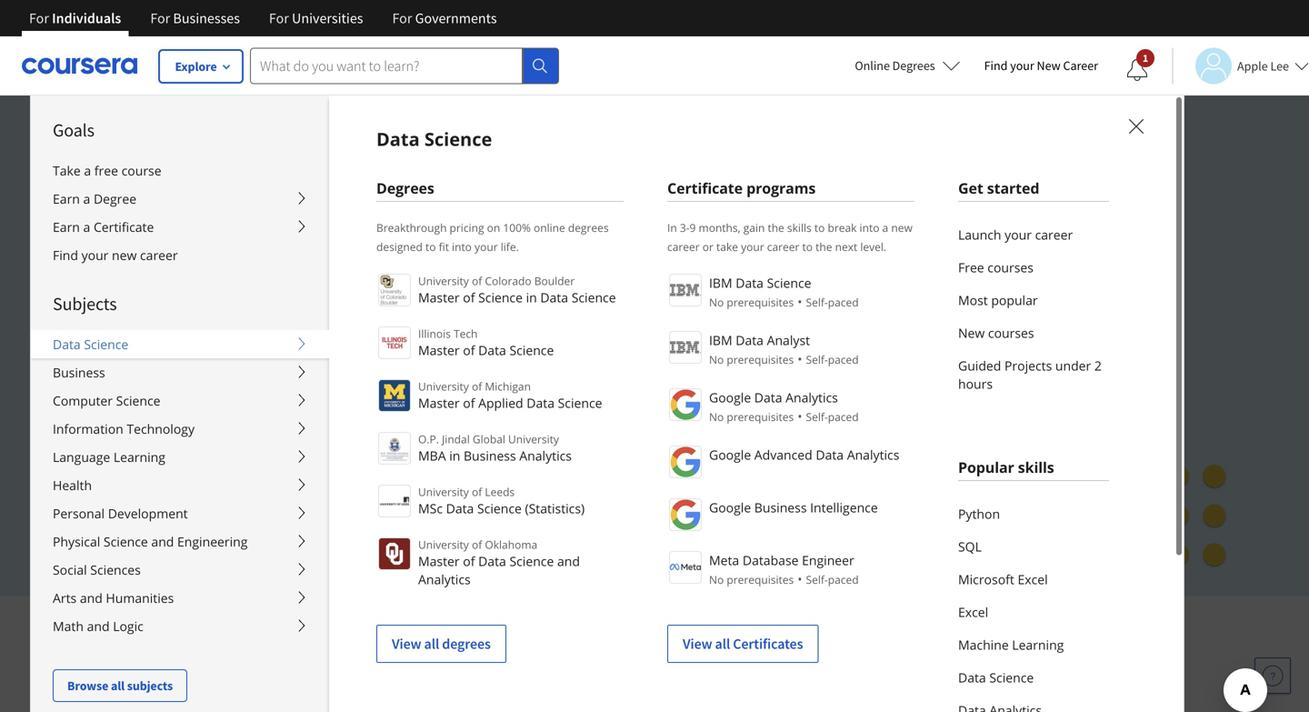 Task type: locate. For each thing, give the bounding box(es) containing it.
your up free courses "link"
[[1005, 226, 1032, 243]]

prerequisites inside ibm data science no prerequisites • self-paced
[[727, 295, 794, 310]]

analytics inside google data analytics no prerequisites • self-paced
[[786, 389, 839, 406]]

2 prerequisites from the top
[[727, 352, 794, 367]]

for left businesses
[[150, 9, 170, 27]]

3 • from the top
[[798, 408, 803, 425]]

certificate
[[347, 287, 439, 315]]

new courses
[[959, 324, 1035, 342]]

paced inside ibm data science no prerequisites • self-paced
[[829, 295, 859, 310]]

view up university of michigan image
[[683, 635, 713, 653]]

google data analytics no prerequisites • self-paced
[[710, 389, 859, 425]]

google advanced data analytics link
[[668, 444, 915, 479]]

analytics up (statistics)
[[520, 447, 572, 464]]

1 vertical spatial find
[[53, 247, 78, 264]]

data science down the machine
[[959, 669, 1035, 686]]

university
[[418, 273, 469, 288], [418, 379, 469, 394], [509, 432, 559, 447], [418, 484, 469, 499], [418, 537, 469, 552]]

view all degrees list
[[377, 272, 624, 663]]

degrees up breakthrough
[[377, 178, 435, 198]]

1 for from the left
[[29, 9, 49, 27]]

skills
[[788, 220, 812, 235], [1019, 458, 1055, 477]]

designed
[[377, 239, 423, 254]]

0 vertical spatial ibm
[[710, 274, 733, 292]]

view for certificate programs
[[683, 635, 713, 653]]

0 vertical spatial courses
[[988, 259, 1034, 276]]

3 prerequisites from the top
[[727, 409, 794, 424]]

1 vertical spatial ibm
[[710, 332, 733, 349]]

google business intelligence
[[710, 499, 879, 516]]

degrees right online
[[568, 220, 609, 235]]

0 horizontal spatial find
[[53, 247, 78, 264]]

5 partnername logo image from the top
[[670, 499, 702, 531]]

for for universities
[[269, 9, 289, 27]]

list containing python
[[959, 498, 1110, 712]]

1 horizontal spatial the
[[816, 239, 833, 254]]

to inside breakthrough pricing on 100% online degrees designed to fit into your life.
[[426, 239, 436, 254]]

science down personal development
[[104, 533, 148, 550]]

free
[[94, 162, 118, 179]]

a for free
[[84, 162, 91, 179]]

data down the take
[[736, 274, 764, 292]]

0 horizontal spatial all
[[111, 678, 125, 694]]

pricing
[[450, 220, 484, 235]]

of
[[472, 273, 482, 288], [463, 289, 475, 306], [463, 342, 475, 359], [472, 379, 482, 394], [463, 394, 475, 412], [472, 484, 482, 499], [472, 537, 482, 552], [463, 553, 475, 570]]

master inside the university of colorado boulder master of science in data science
[[418, 289, 460, 306]]

ibm down the take
[[710, 274, 733, 292]]

earn down take
[[53, 190, 80, 207]]

a up 'level.'
[[883, 220, 889, 235]]

learning down information technology
[[114, 448, 165, 466]]

for left universities
[[269, 9, 289, 27]]

ibm for ibm data science
[[710, 274, 733, 292]]

self- for analyst
[[806, 352, 829, 367]]

excel up the machine
[[959, 604, 989, 621]]

master
[[418, 289, 460, 306], [418, 342, 460, 359], [418, 394, 460, 412], [418, 553, 460, 570]]

data inside google data analytics no prerequisites • self-paced
[[755, 389, 783, 406]]

0 horizontal spatial degrees
[[377, 178, 435, 198]]

show notifications image
[[1127, 59, 1149, 81]]

msc
[[418, 500, 443, 517]]

data right msc
[[446, 500, 474, 517]]

1 horizontal spatial view
[[683, 635, 713, 653]]

master inside illinois tech master of data science
[[418, 342, 460, 359]]

data up michigan
[[479, 342, 507, 359]]

2 vertical spatial data science
[[959, 669, 1035, 686]]

find left career
[[985, 57, 1008, 74]]

university down fit
[[418, 273, 469, 288]]

1 vertical spatial list
[[959, 498, 1110, 712]]

0 horizontal spatial in
[[450, 447, 461, 464]]

degrees
[[893, 57, 936, 74], [377, 178, 435, 198]]

self- inside google data analytics no prerequisites • self-paced
[[806, 409, 829, 424]]

apple lee
[[1238, 58, 1290, 74]]

1 vertical spatial certificate
[[94, 218, 154, 236]]

technology
[[127, 420, 195, 438]]

tech
[[454, 326, 478, 341]]

arts
[[53, 589, 77, 607]]

1 horizontal spatial new
[[892, 220, 913, 235]]

and inside dropdown button
[[87, 618, 110, 635]]

day inside button
[[203, 450, 227, 468]]

prerequisites
[[727, 295, 794, 310], [727, 352, 794, 367], [727, 409, 794, 424], [727, 572, 794, 587]]

self- inside the 'ibm data analyst no prerequisites • self-paced'
[[806, 352, 829, 367]]

4 prerequisites from the top
[[727, 572, 794, 587]]

ibm data science no prerequisites • self-paced
[[710, 274, 859, 310]]

1 horizontal spatial on
[[637, 255, 662, 283]]

0 horizontal spatial free
[[229, 450, 257, 468]]

learning inside list
[[1013, 636, 1065, 654]]

prerequisites for science
[[727, 295, 794, 310]]

prerequisites up advanced
[[727, 409, 794, 424]]

0 vertical spatial degrees
[[568, 220, 609, 235]]

data left analyst
[[736, 332, 764, 349]]

partnername logo image for google data analytics
[[670, 388, 702, 421]]

0 horizontal spatial with
[[210, 492, 239, 510]]

engineer
[[802, 552, 855, 569]]

2 for from the left
[[150, 9, 170, 27]]

data science
[[377, 126, 492, 151], [53, 336, 128, 353], [959, 669, 1035, 686]]

(statistics)
[[525, 500, 585, 517]]

0 horizontal spatial data science
[[53, 336, 128, 353]]

machine learning
[[959, 636, 1065, 654]]

google image
[[484, 666, 582, 700]]

all right from
[[424, 635, 440, 653]]

0 vertical spatial certificate
[[668, 178, 743, 198]]

university inside 'o.p. jindal global university mba in business analytics'
[[509, 432, 559, 447]]

0 vertical spatial earn
[[53, 190, 80, 207]]

0 vertical spatial degrees
[[893, 57, 936, 74]]

a
[[84, 162, 91, 179], [83, 190, 90, 207], [83, 218, 90, 236], [883, 220, 889, 235]]

projects
[[1005, 357, 1053, 374]]

1 prerequisites from the top
[[727, 295, 794, 310]]

self- for science
[[806, 295, 829, 310]]

0 horizontal spatial or
[[127, 492, 141, 510]]

3 no from the top
[[710, 409, 724, 424]]

•
[[798, 293, 803, 310], [798, 350, 803, 368], [798, 408, 803, 425], [798, 570, 803, 588]]

1 horizontal spatial in
[[526, 289, 537, 306]]

and up subscription
[[212, 287, 248, 315]]

courses down popular
[[989, 324, 1035, 342]]

sql
[[959, 538, 982, 555]]

analytics
[[786, 389, 839, 406], [848, 446, 900, 464], [520, 447, 572, 464], [418, 571, 471, 588]]

1 vertical spatial google
[[710, 446, 752, 464]]

1 vertical spatial courses
[[989, 324, 1035, 342]]

university of michigan master of applied data science
[[418, 379, 603, 412]]

of down "tech"
[[463, 342, 475, 359]]

1 horizontal spatial or
[[703, 239, 714, 254]]

0 vertical spatial free
[[959, 259, 985, 276]]

paced inside the 'ibm data analyst no prerequisites • self-paced'
[[829, 352, 859, 367]]

1 horizontal spatial degrees
[[568, 220, 609, 235]]

data inside illinois tech master of data science
[[479, 342, 507, 359]]

data science menu item
[[328, 95, 1310, 712]]

2 partnername logo image from the top
[[670, 331, 702, 364]]

for for governments
[[393, 9, 412, 27]]

0 horizontal spatial excel
[[959, 604, 989, 621]]

no down the meta
[[710, 572, 724, 587]]

machine
[[959, 636, 1009, 654]]

a for degree
[[83, 190, 90, 207]]

with left 14- at the bottom left
[[210, 492, 239, 510]]

ibm inside ibm data science no prerequisites • self-paced
[[710, 274, 733, 292]]

2 horizontal spatial all
[[716, 635, 731, 653]]

4 partnername logo image from the top
[[670, 446, 702, 479]]

career up free courses "link"
[[1036, 226, 1074, 243]]

applied
[[479, 394, 524, 412]]

lee
[[1271, 58, 1290, 74]]

master inside university of oklahoma master of data science and analytics
[[418, 553, 460, 570]]

science down subjects in the left of the page
[[84, 336, 128, 353]]

business inside 'o.p. jindal global university mba in business analytics'
[[464, 447, 516, 464]]

business inside 'link'
[[755, 499, 807, 516]]

4 paced from the top
[[829, 572, 859, 587]]

university inside university of leeds msc data science (statistics)
[[418, 484, 469, 499]]

learning up data science link
[[1013, 636, 1065, 654]]

data inside the university of colorado boulder master of science in data science
[[541, 289, 569, 306]]

1 vertical spatial data science
[[53, 336, 128, 353]]

0 vertical spatial new
[[892, 220, 913, 235]]

new inside in 3-9 months, gain the skills to break into a new career or take your career to the next level.
[[892, 220, 913, 235]]

in
[[668, 220, 677, 235]]

prerequisites inside meta database engineer no prerequisites • self-paced
[[727, 572, 794, 587]]

of left applied
[[463, 394, 475, 412]]

illinois tech master of data science
[[418, 326, 554, 359]]

courses for new courses
[[989, 324, 1035, 342]]

university of michigan image
[[641, 658, 688, 708]]

close image
[[1125, 115, 1149, 138]]

analytics up 275+
[[418, 571, 471, 588]]

1 vertical spatial into
[[452, 239, 472, 254]]

1 horizontal spatial all
[[424, 635, 440, 653]]

language learning
[[53, 448, 165, 466]]

physical science and engineering
[[53, 533, 248, 550]]

no inside ibm data science no prerequisites • self-paced
[[710, 295, 724, 310]]

duke university image
[[341, 666, 425, 695]]

skills left break
[[788, 220, 812, 235]]

for
[[29, 9, 49, 27], [150, 9, 170, 27], [269, 9, 289, 27], [393, 9, 412, 27]]

1 vertical spatial new
[[959, 324, 986, 342]]

2 courses from the top
[[989, 324, 1035, 342]]

oklahoma
[[485, 537, 538, 552]]

o.p.
[[418, 432, 439, 447]]

2 self- from the top
[[806, 352, 829, 367]]

ibm left analyst
[[710, 332, 733, 349]]

courses inside "link"
[[988, 259, 1034, 276]]

2 view from the left
[[683, 635, 713, 653]]

list
[[959, 218, 1110, 400], [959, 498, 1110, 712]]

start 7-day free trial button
[[127, 437, 318, 481]]

0 vertical spatial or
[[703, 239, 714, 254]]

microsoft excel
[[959, 571, 1049, 588]]

close image
[[1124, 114, 1148, 137], [1124, 114, 1148, 137]]

in right included
[[667, 287, 684, 315]]

on up included
[[637, 255, 662, 283]]

anytime
[[248, 408, 301, 425]]

google up the meta
[[710, 499, 752, 516]]

a left free
[[84, 162, 91, 179]]

no inside google data analytics no prerequisites • self-paced
[[710, 409, 724, 424]]

4 no from the top
[[710, 572, 724, 587]]

0 horizontal spatial business
[[53, 364, 105, 381]]

no down the take
[[710, 295, 724, 310]]

into inside breakthrough pricing on 100% online degrees designed to fit into your life.
[[452, 239, 472, 254]]

or $399 /year with 14-day money-back guarantee
[[127, 492, 434, 510]]

1 horizontal spatial day
[[261, 492, 284, 510]]

self- down engineer
[[806, 572, 829, 587]]

on inside breakthrough pricing on 100% online degrees designed to fit into your life.
[[487, 220, 501, 235]]

self- up analyst
[[806, 295, 829, 310]]

prerequisites down database
[[727, 572, 794, 587]]

new down most at the right top
[[959, 324, 986, 342]]

partnername logo image
[[670, 274, 702, 307], [670, 331, 702, 364], [670, 388, 702, 421], [670, 446, 702, 479], [670, 499, 702, 531], [670, 551, 702, 584]]

0 vertical spatial list
[[959, 218, 1110, 400]]

free courses link
[[959, 251, 1110, 284]]

ibm inside the 'ibm data analyst no prerequisites • self-paced'
[[710, 332, 733, 349]]

1 horizontal spatial new
[[1038, 57, 1061, 74]]

degrees right online
[[893, 57, 936, 74]]

data science down what do you want to learn? text box
[[377, 126, 492, 151]]

0 vertical spatial learning
[[114, 448, 165, 466]]

1 vertical spatial business
[[464, 447, 516, 464]]

social
[[53, 561, 87, 579]]

1 no from the top
[[710, 295, 724, 310]]

google inside google data analytics no prerequisites • self-paced
[[710, 389, 752, 406]]

into
[[860, 220, 880, 235], [452, 239, 472, 254]]

data science link
[[959, 661, 1110, 694]]

degrees up google image
[[442, 635, 491, 653]]

self- down analyst
[[806, 352, 829, 367]]

google for google business intelligence
[[710, 499, 752, 516]]

of left leeds
[[472, 484, 482, 499]]

in
[[667, 287, 684, 315], [526, 289, 537, 306], [450, 447, 461, 464]]

paced
[[829, 295, 859, 310], [829, 352, 859, 367], [829, 409, 859, 424], [829, 572, 859, 587]]

2 • from the top
[[798, 350, 803, 368]]

1 horizontal spatial find
[[985, 57, 1008, 74]]

0 horizontal spatial certificate
[[94, 218, 154, 236]]

view all certificates
[[683, 635, 804, 653]]

hands-
[[573, 255, 637, 283]]

1 horizontal spatial into
[[860, 220, 880, 235]]

into inside in 3-9 months, gain the skills to break into a new career or take your career to the next level.
[[860, 220, 880, 235]]

your inside 'launch your career' link
[[1005, 226, 1032, 243]]

4 master from the top
[[418, 553, 460, 570]]

0 vertical spatial business
[[53, 364, 105, 381]]

• inside the 'ibm data analyst no prerequisites • self-paced'
[[798, 350, 803, 368]]

for governments
[[393, 9, 497, 27]]

1 view from the left
[[392, 635, 422, 653]]

colorado
[[485, 273, 532, 288]]

paced up google advanced data analytics
[[829, 409, 859, 424]]

2 horizontal spatial in
[[667, 287, 684, 315]]

your down projects,
[[127, 319, 170, 347]]

1 vertical spatial learning
[[1013, 636, 1065, 654]]

1 horizontal spatial skills
[[1019, 458, 1055, 477]]

all for certificate programs
[[716, 635, 731, 653]]

university inside the university of colorado boulder master of science in data science
[[418, 273, 469, 288]]

start
[[156, 450, 188, 468]]

no up google data analytics no prerequisites • self-paced
[[710, 352, 724, 367]]

to left next
[[803, 239, 813, 254]]

paced inside google data analytics no prerequisites • self-paced
[[829, 409, 859, 424]]

1 vertical spatial degrees
[[442, 635, 491, 653]]

0 vertical spatial excel
[[1018, 571, 1049, 588]]

0 vertical spatial find
[[985, 57, 1008, 74]]

prerequisites for engineer
[[727, 572, 794, 587]]

0 horizontal spatial new
[[959, 324, 986, 342]]

0 horizontal spatial day
[[203, 450, 227, 468]]

0 horizontal spatial the
[[768, 220, 785, 235]]

for up what do you want to learn? text box
[[393, 9, 412, 27]]

paced up google data analytics no prerequisites • self-paced
[[829, 352, 859, 367]]

university of michigan logo image
[[378, 379, 411, 412]]

new left career
[[1038, 57, 1061, 74]]

physical science and engineering button
[[31, 528, 329, 556]]

courses
[[988, 259, 1034, 276], [989, 324, 1035, 342]]

to inside unlimited access to 7,000+ world-class courses, hands-on projects, and job-ready certificate programs—all included in your subscription
[[289, 255, 309, 283]]

science up michigan
[[510, 342, 554, 359]]

find your new career link
[[31, 241, 329, 269]]

0 horizontal spatial on
[[487, 220, 501, 235]]

3 self- from the top
[[806, 409, 829, 424]]

science right applied
[[558, 394, 603, 412]]

find inside "explore menu" element
[[53, 247, 78, 264]]

in inside unlimited access to 7,000+ world-class courses, hands-on projects, and job-ready certificate programs—all included in your subscription
[[667, 287, 684, 315]]

day down $59 /month, cancel anytime
[[203, 450, 227, 468]]

2 vertical spatial business
[[755, 499, 807, 516]]

0 horizontal spatial into
[[452, 239, 472, 254]]

1
[[1143, 51, 1149, 65]]

into right fit
[[452, 239, 472, 254]]

2
[[1095, 357, 1102, 374]]

0 horizontal spatial learning
[[114, 448, 165, 466]]

university up msc
[[418, 484, 469, 499]]

months,
[[699, 220, 741, 235]]

1 horizontal spatial data science
[[377, 126, 492, 151]]

1 vertical spatial excel
[[959, 604, 989, 621]]

1 horizontal spatial degrees
[[893, 57, 936, 74]]

businesses
[[173, 9, 240, 27]]

• inside ibm data science no prerequisites • self-paced
[[798, 293, 803, 310]]

python
[[959, 505, 1001, 523]]

1 list from the top
[[959, 218, 1110, 400]]

master down illinois
[[418, 342, 460, 359]]

in inside 'o.p. jindal global university mba in business analytics'
[[450, 447, 461, 464]]

universities
[[292, 9, 363, 27]]

2 paced from the top
[[829, 352, 859, 367]]

1 vertical spatial new
[[112, 247, 137, 264]]

2 vertical spatial google
[[710, 499, 752, 516]]

1 vertical spatial free
[[229, 450, 257, 468]]

science down hands-
[[572, 289, 616, 306]]

1 horizontal spatial business
[[464, 447, 516, 464]]

data science inside 'dropdown button'
[[53, 336, 128, 353]]

earn inside popup button
[[53, 190, 80, 207]]

1 vertical spatial day
[[261, 492, 284, 510]]

0 horizontal spatial view
[[392, 635, 422, 653]]

university of colorado boulder logo image
[[378, 274, 411, 307]]

paced inside meta database engineer no prerequisites • self-paced
[[829, 572, 859, 587]]

new inside list
[[959, 324, 986, 342]]

free courses
[[959, 259, 1034, 276]]

take
[[717, 239, 739, 254]]

o.p. jindal global university logo image
[[378, 432, 411, 465]]

science inside university of leeds msc data science (statistics)
[[478, 500, 522, 517]]

partnername logo image inside 'google business intelligence' 'link'
[[670, 499, 702, 531]]

1 earn from the top
[[53, 190, 80, 207]]

day
[[203, 450, 227, 468], [261, 492, 284, 510]]

None search field
[[250, 48, 559, 84]]

0 vertical spatial into
[[860, 220, 880, 235]]

4 for from the left
[[393, 9, 412, 27]]

1 self- from the top
[[806, 295, 829, 310]]

1 vertical spatial degrees
[[377, 178, 435, 198]]

2 horizontal spatial business
[[755, 499, 807, 516]]

learning inside popup button
[[114, 448, 165, 466]]

all right the browse
[[111, 678, 125, 694]]

1 partnername logo image from the top
[[670, 274, 702, 307]]

career
[[1036, 226, 1074, 243], [668, 239, 700, 254], [768, 239, 800, 254], [140, 247, 178, 264]]

new down earn a certificate
[[112, 247, 137, 264]]

learn
[[291, 610, 349, 640]]

earn down the earn a degree
[[53, 218, 80, 236]]

to left fit
[[426, 239, 436, 254]]

a down the earn a degree
[[83, 218, 90, 236]]

on inside unlimited access to 7,000+ world-class courses, hands-on projects, and job-ready certificate programs—all included in your subscription
[[637, 255, 662, 283]]

0 vertical spatial day
[[203, 450, 227, 468]]

1 vertical spatial earn
[[53, 218, 80, 236]]

prerequisites up analyst
[[727, 295, 794, 310]]

• inside google data analytics no prerequisites • self-paced
[[798, 408, 803, 425]]

0 vertical spatial skills
[[788, 220, 812, 235]]

data science group
[[30, 95, 1310, 712]]

no inside meta database engineer no prerequisites • self-paced
[[710, 572, 724, 587]]

data down the 'ibm data analyst no prerequisites • self-paced'
[[755, 389, 783, 406]]

and left logic on the bottom of the page
[[87, 618, 110, 635]]

career down earn a certificate dropdown button
[[140, 247, 178, 264]]

2 ibm from the top
[[710, 332, 733, 349]]

data science button
[[31, 330, 329, 358]]

university for science
[[418, 484, 469, 499]]

3 paced from the top
[[829, 409, 859, 424]]

master up illinois
[[418, 289, 460, 306]]

university right university of michigan logo
[[418, 379, 469, 394]]

prerequisites inside google data analytics no prerequisites • self-paced
[[727, 409, 794, 424]]

skills up python link
[[1019, 458, 1055, 477]]

university of illinois at urbana-champaign image
[[140, 668, 282, 697]]

1 paced from the top
[[829, 295, 859, 310]]

in down boulder
[[526, 289, 537, 306]]

3 google from the top
[[710, 499, 752, 516]]

started
[[988, 178, 1040, 198]]

6 partnername logo image from the top
[[670, 551, 702, 584]]

0 horizontal spatial new
[[112, 247, 137, 264]]

data science down subjects in the left of the page
[[53, 336, 128, 353]]

your inside find your new career link
[[81, 247, 109, 264]]

university inside university of michigan master of applied data science
[[418, 379, 469, 394]]

2 no from the top
[[710, 352, 724, 367]]

for for individuals
[[29, 9, 49, 27]]

view up duke university image
[[392, 635, 422, 653]]

1 horizontal spatial free
[[959, 259, 985, 276]]

illinois
[[418, 326, 451, 341]]

partnername logo image inside the google advanced data analytics link
[[670, 446, 702, 479]]

3 for from the left
[[269, 9, 289, 27]]

1 vertical spatial on
[[637, 255, 662, 283]]

• up analyst
[[798, 293, 803, 310]]

no inside the 'ibm data analyst no prerequisites • self-paced'
[[710, 352, 724, 367]]

earn
[[53, 190, 80, 207], [53, 218, 80, 236]]

google inside 'link'
[[710, 499, 752, 516]]

1 ibm from the top
[[710, 274, 733, 292]]

0 horizontal spatial skills
[[788, 220, 812, 235]]

0 vertical spatial google
[[710, 389, 752, 406]]

2 master from the top
[[418, 342, 460, 359]]

4 self- from the top
[[806, 572, 829, 587]]

all for degrees
[[424, 635, 440, 653]]

day left "money-"
[[261, 492, 284, 510]]

1 courses from the top
[[988, 259, 1034, 276]]

ibm for ibm data analyst
[[710, 332, 733, 349]]

list containing launch your career
[[959, 218, 1110, 400]]

earn inside dropdown button
[[53, 218, 80, 236]]

degrees inside breakthrough pricing on 100% online degrees designed to fit into your life.
[[568, 220, 609, 235]]

• for science
[[798, 293, 803, 310]]

and down (statistics)
[[558, 553, 580, 570]]

paced down next
[[829, 295, 859, 310]]

1 master from the top
[[418, 289, 460, 306]]

explore menu element
[[31, 96, 329, 702]]

google business intelligence link
[[668, 497, 915, 531]]

1 horizontal spatial certificate
[[668, 178, 743, 198]]

earn a certificate
[[53, 218, 154, 236]]

level.
[[861, 239, 887, 254]]

prerequisites inside the 'ibm data analyst no prerequisites • self-paced'
[[727, 352, 794, 367]]

money-
[[287, 492, 335, 510]]

programs
[[747, 178, 816, 198]]

2 list from the top
[[959, 498, 1110, 712]]

self- inside meta database engineer no prerequisites • self-paced
[[806, 572, 829, 587]]

2 google from the top
[[710, 446, 752, 464]]

your left career
[[1011, 57, 1035, 74]]

2 earn from the top
[[53, 218, 80, 236]]

university for data
[[418, 537, 469, 552]]

0 horizontal spatial degrees
[[442, 635, 491, 653]]

in inside the university of colorado boulder master of science in data science
[[526, 289, 537, 306]]

1 • from the top
[[798, 293, 803, 310]]

the right gain
[[768, 220, 785, 235]]

self- up google advanced data analytics
[[806, 409, 829, 424]]

social sciences button
[[31, 556, 329, 584]]

university inside university of oklahoma master of data science and analytics
[[418, 537, 469, 552]]

• inside meta database engineer no prerequisites • self-paced
[[798, 570, 803, 588]]

a inside dropdown button
[[83, 218, 90, 236]]

no for ibm data science
[[710, 295, 724, 310]]

apple
[[1238, 58, 1269, 74]]

physical
[[53, 533, 100, 550]]

3 partnername logo image from the top
[[670, 388, 702, 421]]

find your new career
[[985, 57, 1099, 74]]

data down michigan
[[527, 394, 555, 412]]

1 horizontal spatial with
[[829, 610, 872, 640]]

data down boulder
[[541, 289, 569, 306]]

learning for machine learning
[[1013, 636, 1065, 654]]

1 horizontal spatial excel
[[1018, 571, 1049, 588]]

and inside unlimited access to 7,000+ world-class courses, hands-on projects, and job-ready certificate programs—all included in your subscription
[[212, 287, 248, 315]]

coursera plus image
[[127, 171, 404, 198]]

science down in 3-9 months, gain the skills to break into a new career or take your career to the next level.
[[767, 274, 812, 292]]

1 google from the top
[[710, 389, 752, 406]]

science up information technology
[[116, 392, 161, 409]]

0 vertical spatial on
[[487, 220, 501, 235]]

ready
[[289, 287, 342, 315]]

partnername logo image for ibm data science
[[670, 274, 702, 307]]

partnername logo image for ibm data analyst
[[670, 331, 702, 364]]

master right university of oklahoma logo
[[418, 553, 460, 570]]

1 vertical spatial or
[[127, 492, 141, 510]]

1 vertical spatial with
[[829, 610, 872, 640]]

paced for analyst
[[829, 352, 859, 367]]

1 horizontal spatial learning
[[1013, 636, 1065, 654]]

and right arts
[[80, 589, 103, 607]]

3 master from the top
[[418, 394, 460, 412]]

4 • from the top
[[798, 570, 803, 588]]

in down jindal
[[450, 447, 461, 464]]



Task type: vqa. For each thing, say whether or not it's contained in the screenshot.
that
no



Task type: describe. For each thing, give the bounding box(es) containing it.
list for skills
[[959, 498, 1110, 712]]

0 vertical spatial with
[[210, 492, 239, 510]]

3-
[[680, 220, 690, 235]]

prerequisites for analytics
[[727, 409, 794, 424]]

get started
[[959, 178, 1040, 198]]

analytics up intelligence
[[848, 446, 900, 464]]

included
[[582, 287, 662, 315]]

computer science button
[[31, 387, 329, 415]]

view all certificates list
[[668, 272, 915, 663]]

• for analytics
[[798, 408, 803, 425]]

of inside university of leeds msc data science (statistics)
[[472, 484, 482, 499]]

unlimited access to 7,000+ world-class courses, hands-on projects, and job-ready certificate programs—all included in your subscription
[[127, 255, 684, 347]]

or inside in 3-9 months, gain the skills to break into a new career or take your career to the next level.
[[703, 239, 714, 254]]

of left oklahoma
[[472, 537, 482, 552]]

paced for analytics
[[829, 409, 859, 424]]

universities
[[545, 610, 662, 640]]

science inside illinois tech master of data science
[[510, 342, 554, 359]]

0 vertical spatial data science
[[377, 126, 492, 151]]

science inside university of michigan master of applied data science
[[558, 394, 603, 412]]

programs—all
[[444, 287, 576, 315]]

browse all subjects button
[[53, 670, 188, 702]]

get
[[959, 178, 984, 198]]

find for find your new career
[[53, 247, 78, 264]]

master inside university of michigan master of applied data science
[[418, 394, 460, 412]]

michigan
[[485, 379, 531, 394]]

back
[[335, 492, 365, 510]]

breakthrough pricing on 100% online degrees designed to fit into your life.
[[377, 220, 609, 254]]

computer science
[[53, 392, 161, 409]]

and inside popup button
[[151, 533, 174, 550]]

• for engineer
[[798, 570, 803, 588]]

microsoft excel link
[[959, 563, 1110, 596]]

take
[[53, 162, 81, 179]]

science down colorado
[[479, 289, 523, 306]]

earn for earn a certificate
[[53, 218, 80, 236]]

under
[[1056, 357, 1092, 374]]

100%
[[503, 220, 531, 235]]

courses for free courses
[[988, 259, 1034, 276]]

google for google advanced data analytics
[[710, 446, 752, 464]]

science inside popup button
[[104, 533, 148, 550]]

and inside university of oklahoma master of data science and analytics
[[558, 553, 580, 570]]

find for find your new career
[[985, 57, 1008, 74]]

class
[[441, 255, 486, 283]]

help center image
[[1263, 665, 1285, 687]]

popular
[[959, 458, 1015, 477]]

business button
[[31, 358, 329, 387]]

partnername logo image for meta database engineer
[[670, 551, 702, 584]]

illinois tech logo image
[[378, 327, 411, 359]]

What do you want to learn? text field
[[250, 48, 523, 84]]

humanities
[[106, 589, 174, 607]]

learn from 275+ leading universities and companies with coursera plus
[[291, 610, 1019, 640]]

1 vertical spatial skills
[[1019, 458, 1055, 477]]

1 vertical spatial the
[[816, 239, 833, 254]]

arts and humanities button
[[31, 584, 329, 612]]

university of colorado boulder master of science in data science
[[418, 273, 616, 306]]

new inside "explore menu" element
[[112, 247, 137, 264]]

data inside the 'ibm data analyst no prerequisites • self-paced'
[[736, 332, 764, 349]]

fit
[[439, 239, 449, 254]]

launch your career
[[959, 226, 1074, 243]]

prerequisites for analyst
[[727, 352, 794, 367]]

start 7-day free trial
[[156, 450, 289, 468]]

skills inside in 3-9 months, gain the skills to break into a new career or take your career to the next level.
[[788, 220, 812, 235]]

machine learning link
[[959, 629, 1110, 661]]

global
[[473, 432, 506, 447]]

johns hopkins university image
[[997, 666, 1170, 700]]

of down class
[[463, 289, 475, 306]]

coursera image
[[22, 51, 137, 80]]

science inside 'dropdown button'
[[84, 336, 128, 353]]

0 vertical spatial new
[[1038, 57, 1061, 74]]

and inside popup button
[[80, 589, 103, 607]]

degrees inside the data science 'menu item'
[[377, 178, 435, 198]]

degrees inside list
[[442, 635, 491, 653]]

google advanced data analytics
[[710, 446, 900, 464]]

boulder
[[535, 273, 575, 288]]

language learning button
[[31, 443, 329, 471]]

no for google data analytics
[[710, 409, 724, 424]]

$59 /month, cancel anytime
[[127, 408, 301, 425]]

take a free course link
[[31, 156, 329, 185]]

business inside popup button
[[53, 364, 105, 381]]

science inside dropdown button
[[116, 392, 161, 409]]

math and logic
[[53, 618, 144, 635]]

analytics inside 'o.p. jindal global university mba in business analytics'
[[520, 447, 572, 464]]

gain
[[744, 220, 765, 235]]

degree
[[94, 190, 137, 207]]

view all certificates link
[[668, 625, 819, 663]]

paced for engineer
[[829, 572, 859, 587]]

certificate inside dropdown button
[[94, 218, 154, 236]]

into for degrees
[[452, 239, 472, 254]]

hours
[[959, 375, 993, 393]]

data inside 'dropdown button'
[[53, 336, 81, 353]]

a inside in 3-9 months, gain the skills to break into a new career or take your career to the next level.
[[883, 220, 889, 235]]

and up university of michigan image
[[667, 610, 706, 640]]

ibm data analyst no prerequisites • self-paced
[[710, 332, 859, 368]]

popular
[[992, 292, 1039, 309]]

google for google data analytics no prerequisites • self-paced
[[710, 389, 752, 406]]

goals
[[53, 119, 95, 141]]

trial
[[260, 450, 289, 468]]

for for businesses
[[150, 9, 170, 27]]

information technology
[[53, 420, 195, 438]]

data down what do you want to learn? text box
[[377, 126, 420, 151]]

guarantee
[[368, 492, 434, 510]]

science inside university of oklahoma master of data science and analytics
[[510, 553, 554, 570]]

data down the machine
[[959, 669, 987, 686]]

of down university of leeds msc data science (statistics)
[[463, 553, 475, 570]]

university of leeds logo image
[[378, 485, 411, 518]]

for individuals
[[29, 9, 121, 27]]

9
[[690, 220, 696, 235]]

• for analyst
[[798, 350, 803, 368]]

to left break
[[815, 220, 825, 235]]

0 vertical spatial the
[[768, 220, 785, 235]]

cancel
[[204, 408, 245, 425]]

no for meta database engineer
[[710, 572, 724, 587]]

projects,
[[127, 287, 207, 315]]

of left colorado
[[472, 273, 482, 288]]

python link
[[959, 498, 1110, 530]]

world-
[[381, 255, 441, 283]]

your inside in 3-9 months, gain the skills to break into a new career or take your career to the next level.
[[741, 239, 765, 254]]

university for applied
[[418, 379, 469, 394]]

your inside unlimited access to 7,000+ world-class courses, hands-on projects, and job-ready certificate programs—all included in your subscription
[[127, 319, 170, 347]]

meta
[[710, 552, 740, 569]]

of up applied
[[472, 379, 482, 394]]

learning for language learning
[[114, 448, 165, 466]]

certificate programs
[[668, 178, 816, 198]]

degrees inside popup button
[[893, 57, 936, 74]]

$399
[[144, 492, 173, 510]]

science down "machine learning"
[[990, 669, 1035, 686]]

analyst
[[767, 332, 811, 349]]

all inside "button"
[[111, 678, 125, 694]]

data inside university of leeds msc data science (statistics)
[[446, 500, 474, 517]]

of inside illinois tech master of data science
[[463, 342, 475, 359]]

break
[[828, 220, 857, 235]]

paced for science
[[829, 295, 859, 310]]

sciences
[[90, 561, 141, 579]]

self- for analytics
[[806, 409, 829, 424]]

into for certificate programs
[[860, 220, 880, 235]]

career inside "explore menu" element
[[140, 247, 178, 264]]

launch your career link
[[959, 218, 1110, 251]]

most
[[959, 292, 989, 309]]

view for degrees
[[392, 635, 422, 653]]

most popular
[[959, 292, 1039, 309]]

find your new career
[[53, 247, 178, 264]]

arts and humanities
[[53, 589, 174, 607]]

browse all subjects
[[67, 678, 173, 694]]

course
[[122, 162, 162, 179]]

logic
[[113, 618, 144, 635]]

1 button
[[1113, 48, 1164, 92]]

earn a degree button
[[31, 185, 329, 213]]

free inside "link"
[[959, 259, 985, 276]]

microsoft
[[959, 571, 1015, 588]]

mba
[[418, 447, 446, 464]]

health button
[[31, 471, 329, 499]]

university for of
[[418, 273, 469, 288]]

data inside university of michigan master of applied data science
[[527, 394, 555, 412]]

science up the pricing
[[425, 126, 492, 151]]

for businesses
[[150, 9, 240, 27]]

data inside ibm data science no prerequisites • self-paced
[[736, 274, 764, 292]]

popular skills
[[959, 458, 1055, 477]]

browse
[[67, 678, 109, 694]]

no for ibm data analyst
[[710, 352, 724, 367]]

analytics inside university of oklahoma master of data science and analytics
[[418, 571, 471, 588]]

your inside find your new career link
[[1011, 57, 1035, 74]]

data right advanced
[[816, 446, 844, 464]]

earn a certificate button
[[31, 213, 329, 241]]

2 horizontal spatial data science
[[959, 669, 1035, 686]]

free inside button
[[229, 450, 257, 468]]

earn for earn a degree
[[53, 190, 80, 207]]

guided projects under 2 hours
[[959, 357, 1102, 393]]

university of oklahoma logo image
[[378, 538, 411, 570]]

7,000+
[[314, 255, 376, 283]]

university of leeds msc data science (statistics)
[[418, 484, 585, 517]]

self- for engineer
[[806, 572, 829, 587]]

data inside university of oklahoma master of data science and analytics
[[479, 553, 507, 570]]

career up ibm data science no prerequisites • self-paced
[[768, 239, 800, 254]]

jindal
[[442, 432, 470, 447]]

banner navigation
[[15, 0, 512, 36]]

computer
[[53, 392, 113, 409]]

a for certificate
[[83, 218, 90, 236]]

career down 3-
[[668, 239, 700, 254]]

online
[[855, 57, 891, 74]]

for universities
[[269, 9, 363, 27]]

your inside breakthrough pricing on 100% online degrees designed to fit into your life.
[[475, 239, 498, 254]]

math and logic button
[[31, 612, 329, 640]]

science inside ibm data science no prerequisites • self-paced
[[767, 274, 812, 292]]

list for started
[[959, 218, 1110, 400]]

personal development button
[[31, 499, 329, 528]]

certificate inside the data science 'menu item'
[[668, 178, 743, 198]]



